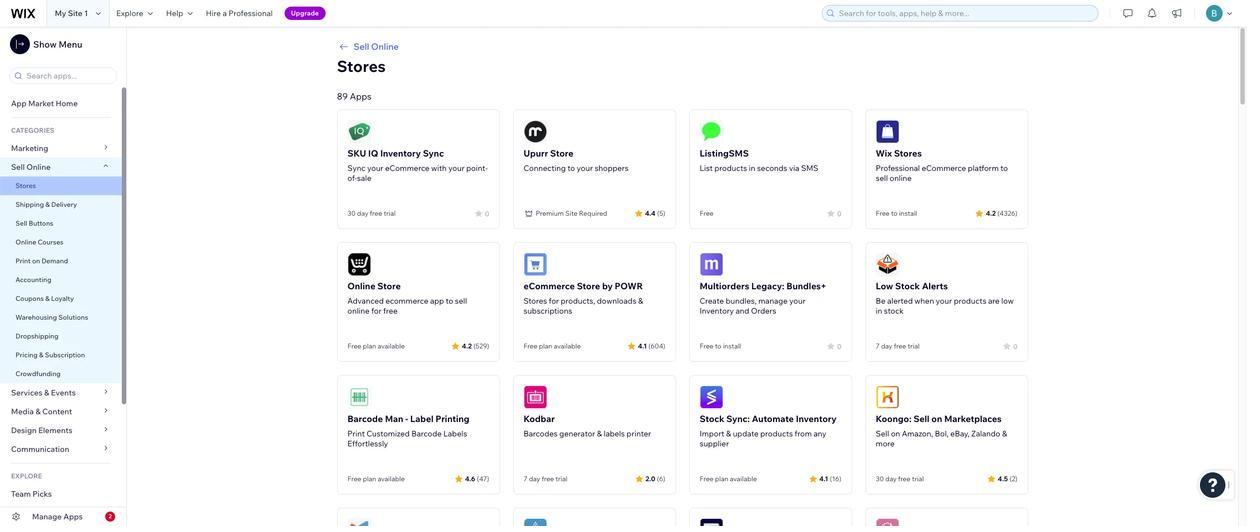 Task type: describe. For each thing, give the bounding box(es) containing it.
app
[[430, 296, 444, 306]]

& left events
[[44, 388, 49, 398]]

print inside barcode man - label printing print customized barcode labels effortlessly
[[347, 429, 365, 439]]

barcodes
[[524, 429, 558, 439]]

printer
[[627, 429, 651, 439]]

design
[[11, 426, 37, 436]]

free for stock sync: automate inventory
[[700, 475, 714, 483]]

upurr store logo image
[[524, 120, 547, 143]]

upurr store connecting to your shoppers
[[524, 148, 629, 173]]

subscription
[[45, 351, 85, 359]]

effortlessly
[[347, 439, 388, 449]]

services & events
[[11, 388, 76, 398]]

free down list
[[700, 209, 714, 218]]

2
[[109, 513, 112, 521]]

online store advanced ecommerce app to sell online for free
[[347, 281, 467, 316]]

zalando
[[971, 429, 1000, 439]]

your inside "multiorders legacy: bundles+ create bundles, manage your inventory and orders"
[[789, 296, 806, 306]]

labels
[[604, 429, 625, 439]]

in inside listingsms list products in seconds via sms
[[749, 163, 755, 173]]

ecommerce inside the sku iq inventory sync sync your ecommerce with your point- of-sale
[[385, 163, 430, 173]]

sell down marketing
[[11, 162, 25, 172]]

4.6
[[465, 475, 475, 483]]

stores link
[[0, 177, 122, 195]]

labels
[[443, 429, 467, 439]]

amazon,
[[902, 429, 933, 439]]

dropshipping link
[[0, 327, 122, 346]]

trial for iq
[[384, 209, 396, 218]]

Search apps... field
[[23, 68, 113, 84]]

plan for barcode
[[363, 475, 376, 483]]

4.5
[[998, 475, 1008, 483]]

when
[[915, 296, 934, 306]]

(604)
[[648, 342, 665, 350]]

team
[[11, 490, 31, 499]]

generator
[[559, 429, 595, 439]]

by
[[602, 281, 613, 292]]

& left "loyalty"
[[45, 295, 50, 303]]

1 vertical spatial barcode
[[411, 429, 442, 439]]

free to install for multiorders
[[700, 342, 741, 351]]

& inside 'link'
[[39, 351, 43, 359]]

your inside upurr store connecting to your shoppers
[[577, 163, 593, 173]]

Search for tools, apps, help & more... field
[[836, 6, 1095, 21]]

4.1 for stock sync: automate inventory
[[819, 475, 828, 483]]

professional for stores
[[876, 163, 920, 173]]

premium site required
[[536, 209, 607, 218]]

free for low
[[894, 342, 906, 351]]

to inside upurr store connecting to your shoppers
[[568, 163, 575, 173]]

online courses link
[[0, 233, 122, 252]]

low stock alerts be alerted when your products are low in stock
[[876, 281, 1014, 316]]

ecommerce store by powr stores for products, downloads & subscriptions
[[524, 281, 643, 316]]

ebay,
[[950, 429, 970, 439]]

inventory inside "multiorders legacy: bundles+ create bundles, manage your inventory and orders"
[[700, 306, 734, 316]]

kodbar barcodes generator & labels printer
[[524, 414, 651, 439]]

1 horizontal spatial sell online link
[[337, 40, 1028, 53]]

free for online store
[[347, 342, 361, 351]]

stock sync: automate inventory import & update products from any supplier
[[700, 414, 837, 449]]

4.4 (5)
[[645, 209, 665, 217]]

online for online
[[347, 306, 370, 316]]

ecommerce store by powr logo image
[[524, 253, 547, 276]]

trial for sell
[[912, 475, 924, 483]]

accounting
[[16, 276, 51, 284]]

design elements link
[[0, 421, 122, 440]]

free for barcode man - label printing
[[347, 475, 361, 483]]

listingsms
[[700, 148, 749, 159]]

trial for barcodes
[[556, 475, 567, 483]]

for inside online store advanced ecommerce app to sell online for free
[[371, 306, 381, 316]]

0 for low stock alerts
[[1013, 342, 1018, 351]]

via
[[789, 163, 799, 173]]

4.1 (16)
[[819, 475, 841, 483]]

media
[[11, 407, 34, 417]]

sku
[[347, 148, 366, 159]]

a
[[223, 8, 227, 18]]

shipping & delivery
[[16, 200, 77, 209]]

picks
[[33, 490, 52, 499]]

store for by
[[577, 281, 600, 292]]

plan for online
[[363, 342, 376, 351]]

available for app
[[378, 342, 405, 351]]

printing
[[436, 414, 469, 425]]

sku iq inventory sync sync your ecommerce with your point- of-sale
[[347, 148, 488, 183]]

automate
[[752, 414, 794, 425]]

my
[[55, 8, 66, 18]]

online store logo image
[[347, 253, 371, 276]]

media & content link
[[0, 403, 122, 421]]

0 for listingsms
[[837, 210, 841, 218]]

crowdfunding
[[16, 370, 61, 378]]

print inside sidebar element
[[16, 257, 31, 265]]

wix stores professional ecommerce platform to sell online
[[876, 148, 1008, 183]]

30 day free trial for koongo:
[[876, 475, 924, 483]]

1
[[84, 8, 88, 18]]

(47)
[[477, 475, 489, 483]]

online courses
[[16, 238, 63, 246]]

multiorders legacy: bundles+ logo image
[[700, 253, 723, 276]]

sell for wix stores
[[876, 173, 888, 183]]

& right media on the left of page
[[36, 407, 41, 417]]

create
[[700, 296, 724, 306]]

stores inside sidebar element
[[16, 182, 36, 190]]

4.2 (4326)
[[986, 209, 1018, 217]]

sync:
[[726, 414, 750, 425]]

point-
[[466, 163, 488, 173]]

bundles,
[[726, 296, 757, 306]]

& left delivery
[[45, 200, 50, 209]]

koongo: sell on marketplaces logo image
[[876, 386, 899, 409]]

import
[[700, 429, 724, 439]]

iq
[[368, 148, 378, 159]]

bundles+
[[786, 281, 826, 292]]

for inside ecommerce store by powr stores for products, downloads & subscriptions
[[549, 296, 559, 306]]

(4326)
[[997, 209, 1018, 217]]

online inside online store advanced ecommerce app to sell online for free
[[347, 281, 375, 292]]

design elements
[[11, 426, 72, 436]]

free for kodbar
[[542, 475, 554, 483]]

with
[[431, 163, 447, 173]]

online for wix
[[890, 173, 912, 183]]

wix
[[876, 148, 892, 159]]

are
[[988, 296, 1000, 306]]

team picks link
[[0, 485, 122, 504]]

explore
[[116, 8, 143, 18]]

elements
[[38, 426, 72, 436]]

shipping
[[16, 200, 44, 209]]

& inside "kodbar barcodes generator & labels printer"
[[597, 429, 602, 439]]

sale
[[357, 173, 371, 183]]

print on demand
[[16, 257, 68, 265]]

products,
[[561, 296, 595, 306]]

legacy:
[[751, 281, 785, 292]]

stores up '89 apps'
[[337, 56, 386, 76]]

0 horizontal spatial sell online link
[[0, 158, 122, 177]]

barcode man - label printing print customized barcode labels effortlessly
[[347, 414, 469, 449]]

available for stores
[[554, 342, 581, 351]]

listingsms logo image
[[700, 120, 723, 143]]

delivery
[[51, 200, 77, 209]]

dropshipping
[[16, 332, 58, 341]]

products for low stock alerts
[[954, 296, 986, 306]]

man
[[385, 414, 403, 425]]

your down iq
[[367, 163, 383, 173]]

free for koongo:
[[898, 475, 910, 483]]

marketing
[[11, 143, 48, 153]]

30 for sku iq inventory sync
[[347, 209, 356, 218]]

on inside sidebar element
[[32, 257, 40, 265]]

stock inside low stock alerts be alerted when your products are low in stock
[[895, 281, 920, 292]]

hire a professional
[[206, 8, 273, 18]]



Task type: locate. For each thing, give the bounding box(es) containing it.
help
[[166, 8, 183, 18]]

1 vertical spatial sync
[[347, 163, 366, 173]]

0 vertical spatial site
[[68, 8, 82, 18]]

1 vertical spatial 30
[[876, 475, 884, 483]]

0 vertical spatial sync
[[423, 148, 444, 159]]

koongo: sell on marketplaces sell on amazon, bol, ebay, zalando & more
[[876, 414, 1007, 449]]

sell down koongo: at the bottom right of the page
[[876, 429, 889, 439]]

30 day free trial down more
[[876, 475, 924, 483]]

0 horizontal spatial store
[[377, 281, 401, 292]]

sell online up '89 apps'
[[354, 41, 399, 52]]

free to install
[[876, 209, 917, 218], [700, 342, 741, 351]]

stores right the 'wix'
[[894, 148, 922, 159]]

marketing link
[[0, 139, 122, 158]]

site for my
[[68, 8, 82, 18]]

connecting
[[524, 163, 566, 173]]

2 horizontal spatial products
[[954, 296, 986, 306]]

& inside stock sync: automate inventory import & update products from any supplier
[[726, 429, 731, 439]]

professional right a
[[229, 8, 273, 18]]

sell
[[876, 173, 888, 183], [455, 296, 467, 306]]

sell buttons
[[16, 219, 53, 228]]

0 horizontal spatial apps
[[63, 512, 83, 522]]

upgrade button
[[284, 7, 325, 20]]

print up the accounting
[[16, 257, 31, 265]]

stock inside stock sync: automate inventory import & update products from any supplier
[[700, 414, 724, 425]]

1 horizontal spatial install
[[899, 209, 917, 218]]

4.2 for wix stores
[[986, 209, 996, 217]]

koongo:
[[876, 414, 912, 425]]

online inside online store advanced ecommerce app to sell online for free
[[347, 306, 370, 316]]

free for sku
[[370, 209, 382, 218]]

print left customized on the left of page
[[347, 429, 365, 439]]

0 vertical spatial inventory
[[380, 148, 421, 159]]

(5)
[[657, 209, 665, 217]]

to
[[568, 163, 575, 173], [1000, 163, 1008, 173], [891, 209, 897, 218], [446, 296, 453, 306], [715, 342, 721, 351]]

store for connecting
[[550, 148, 573, 159]]

install for wix
[[899, 209, 917, 218]]

apps for 89 apps
[[350, 91, 371, 102]]

1 horizontal spatial products
[[760, 429, 793, 439]]

update
[[733, 429, 759, 439]]

day down sale
[[357, 209, 368, 218]]

available down effortlessly at the left bottom
[[378, 475, 405, 483]]

to right connecting
[[568, 163, 575, 173]]

day down more
[[885, 475, 897, 483]]

store inside ecommerce store by powr stores for products, downloads & subscriptions
[[577, 281, 600, 292]]

sell online inside sidebar element
[[11, 162, 51, 172]]

1 horizontal spatial 30 day free trial
[[876, 475, 924, 483]]

(2)
[[1010, 475, 1018, 483]]

apps for manage apps
[[63, 512, 83, 522]]

available down update
[[730, 475, 757, 483]]

list
[[700, 163, 713, 173]]

home
[[56, 99, 78, 109]]

barcode down barcode man - label printing logo
[[347, 414, 383, 425]]

premium
[[536, 209, 564, 218]]

products inside low stock alerts be alerted when your products are low in stock
[[954, 296, 986, 306]]

1 horizontal spatial 4.1
[[819, 475, 828, 483]]

sku iq inventory sync logo image
[[347, 120, 371, 143]]

0 horizontal spatial print
[[16, 257, 31, 265]]

free plan available for ecommerce
[[524, 342, 581, 351]]

trial for stock
[[908, 342, 920, 351]]

free plan available for online
[[347, 342, 405, 351]]

free plan available for stock
[[700, 475, 757, 483]]

free for wix stores
[[876, 209, 890, 218]]

1 horizontal spatial 7
[[876, 342, 880, 351]]

to right app
[[446, 296, 453, 306]]

0 vertical spatial stock
[[895, 281, 920, 292]]

& inside koongo: sell on marketplaces sell on amazon, bol, ebay, zalando & more
[[1002, 429, 1007, 439]]

7 day free trial down stock
[[876, 342, 920, 351]]

sell online down marketing
[[11, 162, 51, 172]]

free down supplier
[[700, 475, 714, 483]]

0 for multiorders legacy: bundles+
[[837, 342, 841, 351]]

apps right 89
[[350, 91, 371, 102]]

1 vertical spatial 7 day free trial
[[524, 475, 567, 483]]

free plan available down supplier
[[700, 475, 757, 483]]

4.2 left "(4326)"
[[986, 209, 996, 217]]

1 vertical spatial 4.1
[[819, 475, 828, 483]]

sell up amazon,
[[913, 414, 929, 425]]

in left stock
[[876, 306, 882, 316]]

1 vertical spatial professional
[[876, 163, 920, 173]]

coupons
[[16, 295, 44, 303]]

services & events link
[[0, 384, 122, 403]]

0 vertical spatial 30 day free trial
[[347, 209, 396, 218]]

site for premium
[[565, 209, 578, 218]]

0 horizontal spatial install
[[723, 342, 741, 351]]

0 vertical spatial 7 day free trial
[[876, 342, 920, 351]]

30 for koongo: sell on marketplaces
[[876, 475, 884, 483]]

7 for barcodes
[[524, 475, 527, 483]]

your down alerts
[[936, 296, 952, 306]]

pricing & subscription link
[[0, 346, 122, 365]]

1 vertical spatial sell
[[455, 296, 467, 306]]

0 horizontal spatial barcode
[[347, 414, 383, 425]]

0 horizontal spatial 7 day free trial
[[524, 475, 567, 483]]

1 vertical spatial 4.2
[[462, 342, 472, 350]]

day for iq
[[357, 209, 368, 218]]

0 vertical spatial on
[[32, 257, 40, 265]]

0 vertical spatial professional
[[229, 8, 273, 18]]

inventory up any on the right of the page
[[796, 414, 837, 425]]

free for ecommerce store by powr
[[524, 342, 537, 351]]

4.2 for online store
[[462, 342, 472, 350]]

7
[[876, 342, 880, 351], [524, 475, 527, 483]]

products inside stock sync: automate inventory import & update products from any supplier
[[760, 429, 793, 439]]

& right pricing
[[39, 351, 43, 359]]

in left seconds
[[749, 163, 755, 173]]

0 horizontal spatial products
[[715, 163, 747, 173]]

1 horizontal spatial in
[[876, 306, 882, 316]]

free for multiorders legacy: bundles+
[[700, 342, 714, 351]]

inventory
[[380, 148, 421, 159], [700, 306, 734, 316], [796, 414, 837, 425]]

professional inside wix stores professional ecommerce platform to sell online
[[876, 163, 920, 173]]

day for barcodes
[[529, 475, 540, 483]]

ecommerce inside ecommerce store by powr stores for products, downloads & subscriptions
[[524, 281, 575, 292]]

0 vertical spatial free to install
[[876, 209, 917, 218]]

products inside listingsms list products in seconds via sms
[[715, 163, 747, 173]]

1 vertical spatial 7
[[524, 475, 527, 483]]

show menu
[[33, 39, 82, 50]]

free down barcodes
[[542, 475, 554, 483]]

2 horizontal spatial on
[[931, 414, 942, 425]]

1 vertical spatial on
[[931, 414, 942, 425]]

advanced
[[347, 296, 384, 306]]

free left app
[[383, 306, 398, 316]]

day for sell
[[885, 475, 897, 483]]

your left the shoppers
[[577, 163, 593, 173]]

1 vertical spatial install
[[723, 342, 741, 351]]

be
[[876, 296, 885, 306]]

online down the 'wix'
[[890, 173, 912, 183]]

1 horizontal spatial ecommerce
[[524, 281, 575, 292]]

free down subscriptions
[[524, 342, 537, 351]]

0 horizontal spatial site
[[68, 8, 82, 18]]

communication link
[[0, 440, 122, 459]]

0 vertical spatial 4.1
[[638, 342, 647, 350]]

1 horizontal spatial 4.2
[[986, 209, 996, 217]]

7 down be
[[876, 342, 880, 351]]

manage
[[32, 512, 62, 522]]

0 vertical spatial apps
[[350, 91, 371, 102]]

1 vertical spatial print
[[347, 429, 365, 439]]

inventory left and
[[700, 306, 734, 316]]

shipping & delivery link
[[0, 195, 122, 214]]

1 horizontal spatial 30
[[876, 475, 884, 483]]

0 horizontal spatial in
[[749, 163, 755, 173]]

plan for ecommerce
[[539, 342, 552, 351]]

7 day free trial down barcodes
[[524, 475, 567, 483]]

1 vertical spatial sell online
[[11, 162, 51, 172]]

1 horizontal spatial on
[[891, 429, 900, 439]]

7 right (47)
[[524, 475, 527, 483]]

0 vertical spatial barcode
[[347, 414, 383, 425]]

show menu button
[[10, 34, 82, 54]]

free down create
[[700, 342, 714, 351]]

available for printing
[[378, 475, 405, 483]]

plan down effortlessly at the left bottom
[[363, 475, 376, 483]]

online down online store logo
[[347, 306, 370, 316]]

0 horizontal spatial 4.1
[[638, 342, 647, 350]]

store up connecting
[[550, 148, 573, 159]]

sell left buttons at top left
[[16, 219, 27, 228]]

4.5 (2)
[[998, 475, 1018, 483]]

categories
[[11, 126, 54, 135]]

7 day free trial for stock
[[876, 342, 920, 351]]

4.2 (529)
[[462, 342, 489, 350]]

1 horizontal spatial free to install
[[876, 209, 917, 218]]

free inside online store advanced ecommerce app to sell online for free
[[383, 306, 398, 316]]

0 horizontal spatial 7
[[524, 475, 527, 483]]

0 vertical spatial sell
[[876, 173, 888, 183]]

1 vertical spatial free to install
[[700, 342, 741, 351]]

sms
[[801, 163, 818, 173]]

plan down supplier
[[715, 475, 728, 483]]

upurr
[[524, 148, 548, 159]]

7 for stock
[[876, 342, 880, 351]]

30 down more
[[876, 475, 884, 483]]

7 day free trial for barcodes
[[524, 475, 567, 483]]

low
[[876, 281, 893, 292]]

accounting link
[[0, 271, 122, 290]]

sell inside wix stores professional ecommerce platform to sell online
[[876, 173, 888, 183]]

sidebar element
[[0, 27, 127, 527]]

install down and
[[723, 342, 741, 351]]

plan down advanced
[[363, 342, 376, 351]]

free to install for wix
[[876, 209, 917, 218]]

day for stock
[[881, 342, 892, 351]]

0 vertical spatial install
[[899, 209, 917, 218]]

1 vertical spatial stock
[[700, 414, 724, 425]]

free plan available for barcode
[[347, 475, 405, 483]]

& inside ecommerce store by powr stores for products, downloads & subscriptions
[[638, 296, 643, 306]]

on left demand
[[32, 257, 40, 265]]

4.4
[[645, 209, 656, 217]]

apps down the team picks link
[[63, 512, 83, 522]]

0 horizontal spatial professional
[[229, 8, 273, 18]]

1 vertical spatial 30 day free trial
[[876, 475, 924, 483]]

kodbar  logo image
[[524, 386, 547, 409]]

stores inside wix stores professional ecommerce platform to sell online
[[894, 148, 922, 159]]

store for advanced
[[377, 281, 401, 292]]

2 vertical spatial products
[[760, 429, 793, 439]]

sell right app
[[455, 296, 467, 306]]

your right the with
[[448, 163, 465, 173]]

warehousing solutions link
[[0, 308, 122, 327]]

wix stores logo image
[[876, 120, 899, 143]]

1 vertical spatial online
[[347, 306, 370, 316]]

1 horizontal spatial site
[[565, 209, 578, 218]]

available
[[378, 342, 405, 351], [554, 342, 581, 351], [378, 475, 405, 483], [730, 475, 757, 483]]

free down stock
[[894, 342, 906, 351]]

ecommerce left platform
[[922, 163, 966, 173]]

stock up import
[[700, 414, 724, 425]]

downloads
[[597, 296, 636, 306]]

to up low stock alerts logo
[[891, 209, 897, 218]]

sell for online store
[[455, 296, 467, 306]]

0 horizontal spatial sell online
[[11, 162, 51, 172]]

your inside low stock alerts be alerted when your products are low in stock
[[936, 296, 952, 306]]

1 vertical spatial apps
[[63, 512, 83, 522]]

free plan available down advanced
[[347, 342, 405, 351]]

sync up the with
[[423, 148, 444, 159]]

products down listingsms
[[715, 163, 747, 173]]

&
[[45, 200, 50, 209], [45, 295, 50, 303], [638, 296, 643, 306], [39, 351, 43, 359], [44, 388, 49, 398], [36, 407, 41, 417], [597, 429, 602, 439], [726, 429, 731, 439], [1002, 429, 1007, 439]]

plan for stock
[[715, 475, 728, 483]]

on
[[32, 257, 40, 265], [931, 414, 942, 425], [891, 429, 900, 439]]

4.1 left the "(604)"
[[638, 342, 647, 350]]

inventory inside the sku iq inventory sync sync your ecommerce with your point- of-sale
[[380, 148, 421, 159]]

store up 'products,' in the bottom of the page
[[577, 281, 600, 292]]

app
[[11, 99, 26, 109]]

0 horizontal spatial sell
[[455, 296, 467, 306]]

plan down subscriptions
[[539, 342, 552, 351]]

hire a professional link
[[199, 0, 279, 27]]

2 horizontal spatial store
[[577, 281, 600, 292]]

products left the are
[[954, 296, 986, 306]]

4.1 (604)
[[638, 342, 665, 350]]

ecommerce
[[386, 296, 428, 306]]

site left 1
[[68, 8, 82, 18]]

1 horizontal spatial store
[[550, 148, 573, 159]]

free plan available down effortlessly at the left bottom
[[347, 475, 405, 483]]

to inside online store advanced ecommerce app to sell online for free
[[446, 296, 453, 306]]

seconds
[[757, 163, 787, 173]]

orders
[[751, 306, 776, 316]]

on up bol,
[[931, 414, 942, 425]]

0 vertical spatial 4.2
[[986, 209, 996, 217]]

pricing
[[16, 351, 38, 359]]

install up low stock alerts logo
[[899, 209, 917, 218]]

0 horizontal spatial free to install
[[700, 342, 741, 351]]

store inside upurr store connecting to your shoppers
[[550, 148, 573, 159]]

stores inside ecommerce store by powr stores for products, downloads & subscriptions
[[524, 296, 547, 306]]

0 vertical spatial 7
[[876, 342, 880, 351]]

sell up '89 apps'
[[354, 41, 369, 52]]

sell online link
[[337, 40, 1028, 53], [0, 158, 122, 177]]

explore
[[11, 472, 42, 481]]

store up ecommerce
[[377, 281, 401, 292]]

sell buttons link
[[0, 214, 122, 233]]

available for import
[[730, 475, 757, 483]]

to inside wix stores professional ecommerce platform to sell online
[[1000, 163, 1008, 173]]

available down ecommerce
[[378, 342, 405, 351]]

of-
[[347, 173, 357, 183]]

ecommerce inside wix stores professional ecommerce platform to sell online
[[922, 163, 966, 173]]

1 horizontal spatial sell
[[876, 173, 888, 183]]

2 vertical spatial on
[[891, 429, 900, 439]]

hire
[[206, 8, 221, 18]]

0 horizontal spatial inventory
[[380, 148, 421, 159]]

1 horizontal spatial online
[[890, 173, 912, 183]]

free plan available down subscriptions
[[524, 342, 581, 351]]

1 horizontal spatial sell online
[[354, 41, 399, 52]]

install for multiorders
[[723, 342, 741, 351]]

2 vertical spatial inventory
[[796, 414, 837, 425]]

stores up the shipping on the top left of the page
[[16, 182, 36, 190]]

free up low stock alerts logo
[[876, 209, 890, 218]]

free to install down and
[[700, 342, 741, 351]]

stock sync: automate inventory logo image
[[700, 386, 723, 409]]

sync
[[423, 148, 444, 159], [347, 163, 366, 173]]

media & content
[[11, 407, 72, 417]]

free
[[370, 209, 382, 218], [383, 306, 398, 316], [894, 342, 906, 351], [542, 475, 554, 483], [898, 475, 910, 483]]

in inside low stock alerts be alerted when your products are low in stock
[[876, 306, 882, 316]]

listingsms list products in seconds via sms
[[700, 148, 818, 173]]

30 down of- in the left top of the page
[[347, 209, 356, 218]]

to down create
[[715, 342, 721, 351]]

1 horizontal spatial 7 day free trial
[[876, 342, 920, 351]]

market
[[28, 99, 54, 109]]

4.2 left the (529)
[[462, 342, 472, 350]]

your down bundles+
[[789, 296, 806, 306]]

multiorders
[[700, 281, 749, 292]]

4.1 left '(16)'
[[819, 475, 828, 483]]

sell inside online store advanced ecommerce app to sell online for free
[[455, 296, 467, 306]]

events
[[51, 388, 76, 398]]

products for stock sync: automate inventory
[[760, 429, 793, 439]]

4.1 for ecommerce store by powr
[[638, 342, 647, 350]]

1 horizontal spatial stock
[[895, 281, 920, 292]]

free down sale
[[370, 209, 382, 218]]

barcode man - label printing logo image
[[347, 386, 371, 409]]

any
[[814, 429, 826, 439]]

free plan available
[[347, 342, 405, 351], [524, 342, 581, 351], [347, 475, 405, 483], [700, 475, 757, 483]]

& right import
[[726, 429, 731, 439]]

to right platform
[[1000, 163, 1008, 173]]

professional for a
[[229, 8, 273, 18]]

site right premium
[[565, 209, 578, 218]]

0 horizontal spatial on
[[32, 257, 40, 265]]

inventory inside stock sync: automate inventory import & update products from any supplier
[[796, 414, 837, 425]]

0 horizontal spatial 30 day free trial
[[347, 209, 396, 218]]

for left 'products,' in the bottom of the page
[[549, 296, 559, 306]]

0 vertical spatial sell online link
[[337, 40, 1028, 53]]

online inside wix stores professional ecommerce platform to sell online
[[890, 173, 912, 183]]

supplier
[[700, 439, 729, 449]]

day down stock
[[881, 342, 892, 351]]

0 horizontal spatial online
[[347, 306, 370, 316]]

ecommerce up subscriptions
[[524, 281, 575, 292]]

1 horizontal spatial inventory
[[700, 306, 734, 316]]

demand
[[42, 257, 68, 265]]

7 day free trial
[[876, 342, 920, 351], [524, 475, 567, 483]]

sync down the sku
[[347, 163, 366, 173]]

1 vertical spatial in
[[876, 306, 882, 316]]

-
[[405, 414, 408, 425]]

30 day free trial for sku
[[347, 209, 396, 218]]

0 vertical spatial print
[[16, 257, 31, 265]]

ecommerce left the with
[[385, 163, 430, 173]]

barcode down label
[[411, 429, 442, 439]]

stock up alerted
[[895, 281, 920, 292]]

ecommerce
[[385, 163, 430, 173], [922, 163, 966, 173], [524, 281, 575, 292]]

inventory right iq
[[380, 148, 421, 159]]

2 horizontal spatial ecommerce
[[922, 163, 966, 173]]

2 horizontal spatial inventory
[[796, 414, 837, 425]]

stores down ecommerce store by powr logo in the left of the page
[[524, 296, 547, 306]]

store inside online store advanced ecommerce app to sell online for free
[[377, 281, 401, 292]]

1 horizontal spatial for
[[549, 296, 559, 306]]

0 horizontal spatial 30
[[347, 209, 356, 218]]

professional down the 'wix'
[[876, 163, 920, 173]]

2.0 (6)
[[646, 475, 665, 483]]

show
[[33, 39, 57, 50]]

0 horizontal spatial stock
[[700, 414, 724, 425]]

content
[[42, 407, 72, 417]]

apps inside sidebar element
[[63, 512, 83, 522]]

coupons & loyalty link
[[0, 290, 122, 308]]

1 vertical spatial site
[[565, 209, 578, 218]]

0 vertical spatial 30
[[347, 209, 356, 218]]

stores
[[337, 56, 386, 76], [894, 148, 922, 159], [16, 182, 36, 190], [524, 296, 547, 306]]

1 vertical spatial products
[[954, 296, 986, 306]]

0 horizontal spatial ecommerce
[[385, 163, 430, 173]]

0 horizontal spatial for
[[371, 306, 381, 316]]

0 horizontal spatial sync
[[347, 163, 366, 173]]

4.6 (47)
[[465, 475, 489, 483]]

0 vertical spatial online
[[890, 173, 912, 183]]

0
[[485, 210, 489, 218], [837, 210, 841, 218], [837, 342, 841, 351], [1013, 342, 1018, 351]]

1 horizontal spatial professional
[[876, 163, 920, 173]]

sell down the 'wix'
[[876, 173, 888, 183]]

app market home link
[[0, 94, 122, 113]]

products down automate
[[760, 429, 793, 439]]

1 vertical spatial inventory
[[700, 306, 734, 316]]

0 horizontal spatial 4.2
[[462, 342, 472, 350]]

multiorders legacy: bundles+ create bundles, manage your inventory and orders
[[700, 281, 826, 316]]

low stock alerts logo image
[[876, 253, 899, 276]]

0 for sku iq inventory sync
[[485, 210, 489, 218]]

30 day free trial down sale
[[347, 209, 396, 218]]

1 horizontal spatial print
[[347, 429, 365, 439]]

1 horizontal spatial barcode
[[411, 429, 442, 439]]



Task type: vqa. For each thing, say whether or not it's contained in the screenshot.
the bottommost 1/6
no



